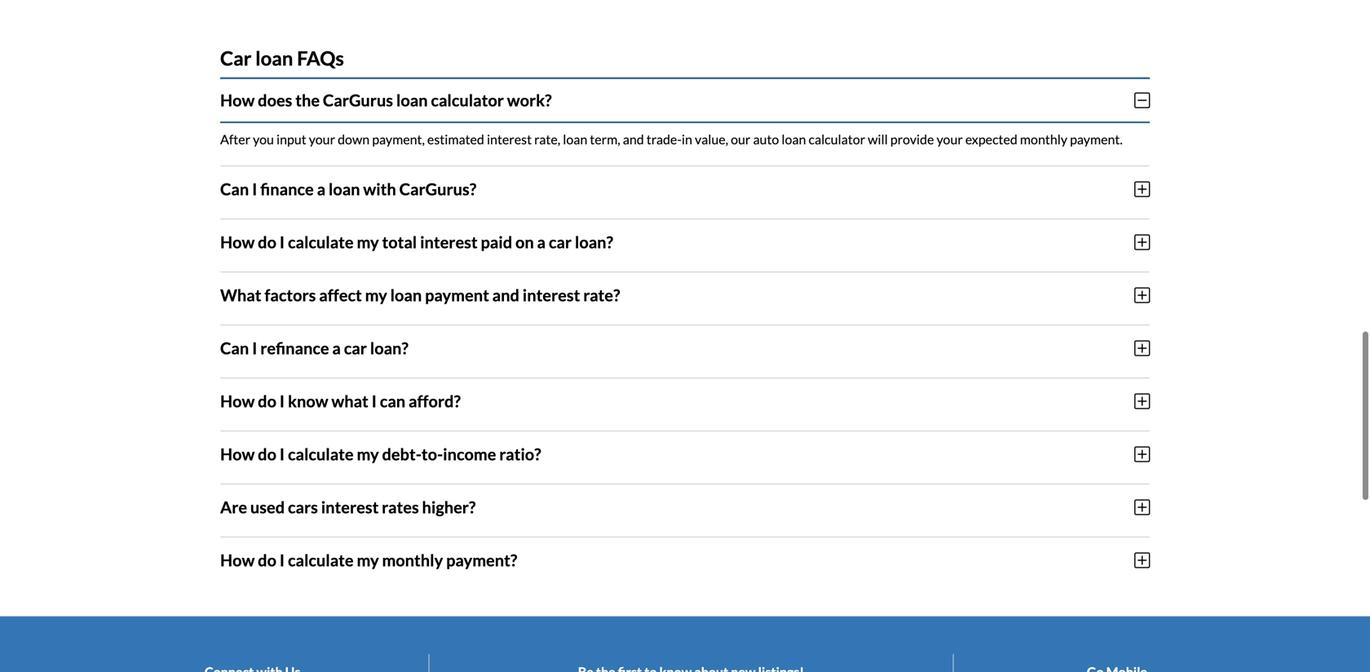 Task type: locate. For each thing, give the bounding box(es) containing it.
1 vertical spatial calculator
[[809, 131, 866, 147]]

0 horizontal spatial and
[[493, 285, 520, 305]]

0 horizontal spatial your
[[309, 131, 335, 147]]

interest right "cars"
[[321, 498, 379, 517]]

loan left payment
[[390, 285, 422, 305]]

paid
[[481, 232, 512, 252]]

do
[[258, 232, 277, 252], [258, 391, 277, 411], [258, 445, 277, 464], [258, 551, 277, 570]]

interest left rate,
[[487, 131, 532, 147]]

1 horizontal spatial loan?
[[575, 232, 613, 252]]

2 vertical spatial calculate
[[288, 551, 354, 570]]

loan left with
[[329, 179, 360, 199]]

my down are used cars interest rates higher?
[[357, 551, 379, 570]]

6 plus square image from the top
[[1135, 498, 1150, 516]]

do up used
[[258, 445, 277, 464]]

how inside "button"
[[220, 551, 255, 570]]

how for how do i calculate my debt-to-income ratio?
[[220, 445, 255, 464]]

1 calculate from the top
[[288, 232, 354, 252]]

interest left paid
[[420, 232, 478, 252]]

1 horizontal spatial a
[[332, 338, 341, 358]]

calculate up affect at the left of the page
[[288, 232, 354, 252]]

payment,
[[372, 131, 425, 147]]

do inside "button"
[[258, 551, 277, 570]]

and
[[623, 131, 644, 147], [493, 285, 520, 305]]

5 how from the top
[[220, 551, 255, 570]]

1 can from the top
[[220, 179, 249, 199]]

3 calculate from the top
[[288, 551, 354, 570]]

does
[[258, 90, 292, 110]]

how up are
[[220, 445, 255, 464]]

5 plus square image from the top
[[1135, 445, 1150, 463]]

refinance
[[260, 338, 329, 358]]

can inside button
[[220, 179, 249, 199]]

plus square image inside how do i calculate my debt-to-income ratio? button
[[1135, 445, 1150, 463]]

how
[[220, 90, 255, 110], [220, 232, 255, 252], [220, 391, 255, 411], [220, 445, 255, 464], [220, 551, 255, 570]]

car up what on the left of page
[[344, 338, 367, 358]]

monthly
[[1020, 131, 1068, 147], [382, 551, 443, 570]]

how for how do i know what i can afford?
[[220, 391, 255, 411]]

calculate for monthly
[[288, 551, 354, 570]]

will
[[868, 131, 888, 147]]

1 vertical spatial a
[[537, 232, 546, 252]]

plus square image
[[1135, 180, 1150, 198], [1135, 233, 1150, 251], [1135, 339, 1150, 357], [1135, 392, 1150, 410], [1135, 445, 1150, 463], [1135, 498, 1150, 516]]

0 vertical spatial can
[[220, 179, 249, 199]]

car
[[549, 232, 572, 252], [344, 338, 367, 358]]

loan? up the "rate?"
[[575, 232, 613, 252]]

2 plus square image from the top
[[1135, 551, 1150, 569]]

value,
[[695, 131, 729, 147]]

i down 'finance'
[[280, 232, 285, 252]]

cars
[[288, 498, 318, 517]]

0 horizontal spatial calculator
[[431, 90, 504, 110]]

1 vertical spatial can
[[220, 338, 249, 358]]

calculator up estimated on the top of the page
[[431, 90, 504, 110]]

can i refinance a car loan? button
[[220, 325, 1150, 371]]

4 how from the top
[[220, 445, 255, 464]]

plus square image inside 'how do i calculate my monthly payment?' "button"
[[1135, 551, 1150, 569]]

3 do from the top
[[258, 445, 277, 464]]

plus square image inside can i finance a loan with cargurus? button
[[1135, 180, 1150, 198]]

can down what
[[220, 338, 249, 358]]

your
[[309, 131, 335, 147], [937, 131, 963, 147]]

how left does
[[220, 90, 255, 110]]

what factors affect my loan payment and interest rate? button
[[220, 272, 1150, 318]]

2 how from the top
[[220, 232, 255, 252]]

i
[[252, 179, 257, 199], [280, 232, 285, 252], [252, 338, 257, 358], [280, 391, 285, 411], [372, 391, 377, 411], [280, 445, 285, 464], [280, 551, 285, 570]]

faqs
[[297, 47, 344, 70]]

monthly inside "button"
[[382, 551, 443, 570]]

expected
[[966, 131, 1018, 147]]

i left know
[[280, 391, 285, 411]]

how do i know what i can afford?
[[220, 391, 461, 411]]

plus square image inside can i refinance a car loan? button
[[1135, 339, 1150, 357]]

your right input
[[309, 131, 335, 147]]

to-
[[422, 445, 443, 464]]

1 vertical spatial loan?
[[370, 338, 409, 358]]

total
[[382, 232, 417, 252]]

0 vertical spatial calculator
[[431, 90, 504, 110]]

2 vertical spatial a
[[332, 338, 341, 358]]

my for total
[[357, 232, 379, 252]]

trade-
[[647, 131, 682, 147]]

how do i know what i can afford? button
[[220, 378, 1150, 424]]

0 vertical spatial car
[[549, 232, 572, 252]]

2 horizontal spatial a
[[537, 232, 546, 252]]

1 plus square image from the top
[[1135, 286, 1150, 304]]

do for how do i calculate my debt-to-income ratio?
[[258, 445, 277, 464]]

my inside "button"
[[357, 551, 379, 570]]

plus square image inside how do i calculate my total interest paid on a car loan? button
[[1135, 233, 1150, 251]]

1 vertical spatial monthly
[[382, 551, 443, 570]]

loan right 'auto'
[[782, 131, 806, 147]]

1 do from the top
[[258, 232, 277, 252]]

my left debt-
[[357, 445, 379, 464]]

plus square image inside how do i know what i can afford? button
[[1135, 392, 1150, 410]]

1 vertical spatial plus square image
[[1135, 551, 1150, 569]]

can inside button
[[220, 338, 249, 358]]

calculator
[[431, 90, 504, 110], [809, 131, 866, 147]]

can
[[380, 391, 406, 411]]

what
[[332, 391, 369, 411]]

calculate down know
[[288, 445, 354, 464]]

a right "on"
[[537, 232, 546, 252]]

how inside dropdown button
[[220, 90, 255, 110]]

how down are
[[220, 551, 255, 570]]

loan
[[255, 47, 293, 70], [396, 90, 428, 110], [563, 131, 588, 147], [782, 131, 806, 147], [329, 179, 360, 199], [390, 285, 422, 305]]

plus square image for interest
[[1135, 233, 1150, 251]]

rate?
[[583, 285, 620, 305]]

are used cars interest rates higher? button
[[220, 484, 1150, 530]]

1 horizontal spatial your
[[937, 131, 963, 147]]

0 horizontal spatial a
[[317, 179, 326, 199]]

plus square image
[[1135, 286, 1150, 304], [1135, 551, 1150, 569]]

plus square image for how do i calculate my monthly payment?
[[1135, 551, 1150, 569]]

interest
[[487, 131, 532, 147], [420, 232, 478, 252], [523, 285, 580, 305], [321, 498, 379, 517]]

can down after
[[220, 179, 249, 199]]

how for how do i calculate my total interest paid on a car loan?
[[220, 232, 255, 252]]

0 horizontal spatial car
[[344, 338, 367, 358]]

3 plus square image from the top
[[1135, 339, 1150, 357]]

a inside can i refinance a car loan? button
[[332, 338, 341, 358]]

0 vertical spatial loan?
[[575, 232, 613, 252]]

calculate inside "button"
[[288, 551, 354, 570]]

do for how do i know what i can afford?
[[258, 391, 277, 411]]

auto
[[753, 131, 779, 147]]

monthly right expected
[[1020, 131, 1068, 147]]

and right term, at left top
[[623, 131, 644, 147]]

monthly down rates
[[382, 551, 443, 570]]

a
[[317, 179, 326, 199], [537, 232, 546, 252], [332, 338, 341, 358]]

1 vertical spatial and
[[493, 285, 520, 305]]

and right payment
[[493, 285, 520, 305]]

plus square image inside are used cars interest rates higher? button
[[1135, 498, 1150, 516]]

0 vertical spatial a
[[317, 179, 326, 199]]

loan up the payment,
[[396, 90, 428, 110]]

i left refinance
[[252, 338, 257, 358]]

calculate down "cars"
[[288, 551, 354, 570]]

car inside button
[[344, 338, 367, 358]]

loan? up can
[[370, 338, 409, 358]]

how up what
[[220, 232, 255, 252]]

i down used
[[280, 551, 285, 570]]

1 vertical spatial calculate
[[288, 445, 354, 464]]

a inside can i finance a loan with cargurus? button
[[317, 179, 326, 199]]

what
[[220, 285, 261, 305]]

0 horizontal spatial loan?
[[370, 338, 409, 358]]

calculate for debt-
[[288, 445, 354, 464]]

debt-
[[382, 445, 422, 464]]

1 horizontal spatial and
[[623, 131, 644, 147]]

are
[[220, 498, 247, 517]]

how do i calculate my debt-to-income ratio? button
[[220, 431, 1150, 477]]

i inside button
[[252, 338, 257, 358]]

0 vertical spatial monthly
[[1020, 131, 1068, 147]]

can for can i finance a loan with cargurus?
[[220, 179, 249, 199]]

1 horizontal spatial car
[[549, 232, 572, 252]]

calculate
[[288, 232, 354, 252], [288, 445, 354, 464], [288, 551, 354, 570]]

down
[[338, 131, 370, 147]]

do down 'finance'
[[258, 232, 277, 252]]

1 how from the top
[[220, 90, 255, 110]]

can
[[220, 179, 249, 199], [220, 338, 249, 358]]

can i finance a loan with cargurus? button
[[220, 166, 1150, 212]]

1 plus square image from the top
[[1135, 180, 1150, 198]]

my
[[357, 232, 379, 252], [365, 285, 387, 305], [357, 445, 379, 464], [357, 551, 379, 570]]

2 can from the top
[[220, 338, 249, 358]]

do for how do i calculate my monthly payment?
[[258, 551, 277, 570]]

loan inside what factors affect my loan payment and interest rate? button
[[390, 285, 422, 305]]

1 vertical spatial car
[[344, 338, 367, 358]]

calculator left will
[[809, 131, 866, 147]]

my right affect at the left of the page
[[365, 285, 387, 305]]

your right provide on the top of page
[[937, 131, 963, 147]]

loan?
[[575, 232, 613, 252], [370, 338, 409, 358]]

with
[[363, 179, 396, 199]]

a right refinance
[[332, 338, 341, 358]]

tab panel
[[220, 77, 1150, 616]]

loan? inside button
[[370, 338, 409, 358]]

2 plus square image from the top
[[1135, 233, 1150, 251]]

rate,
[[534, 131, 561, 147]]

2 do from the top
[[258, 391, 277, 411]]

a right 'finance'
[[317, 179, 326, 199]]

know
[[288, 391, 328, 411]]

2 calculate from the top
[[288, 445, 354, 464]]

car right "on"
[[549, 232, 572, 252]]

plus square image inside what factors affect my loan payment and interest rate? button
[[1135, 286, 1150, 304]]

my left "total"
[[357, 232, 379, 252]]

4 plus square image from the top
[[1135, 392, 1150, 410]]

4 do from the top
[[258, 551, 277, 570]]

do left know
[[258, 391, 277, 411]]

0 vertical spatial plus square image
[[1135, 286, 1150, 304]]

how for how does the cargurus loan calculator work?
[[220, 90, 255, 110]]

after
[[220, 131, 251, 147]]

after you input your down payment, estimated interest rate, loan term, and trade-in value, our auto loan calculator will provide your expected monthly payment.
[[220, 131, 1123, 147]]

do down used
[[258, 551, 277, 570]]

0 vertical spatial calculate
[[288, 232, 354, 252]]

interest inside button
[[321, 498, 379, 517]]

3 how from the top
[[220, 391, 255, 411]]

0 horizontal spatial monthly
[[382, 551, 443, 570]]

how left know
[[220, 391, 255, 411]]



Task type: describe. For each thing, give the bounding box(es) containing it.
a for loan?
[[332, 338, 341, 358]]

input
[[277, 131, 307, 147]]

car
[[220, 47, 252, 70]]

how does the cargurus loan calculator work?
[[220, 90, 552, 110]]

calculate for total
[[288, 232, 354, 252]]

plus square image for cargurus?
[[1135, 180, 1150, 198]]

in
[[682, 131, 693, 147]]

1 your from the left
[[309, 131, 335, 147]]

loan right rate,
[[563, 131, 588, 147]]

afford?
[[409, 391, 461, 411]]

tab panel containing how does the cargurus loan calculator work?
[[220, 77, 1150, 616]]

plus square image for what factors affect my loan payment and interest rate?
[[1135, 286, 1150, 304]]

loan right car
[[255, 47, 293, 70]]

are used cars interest rates higher?
[[220, 498, 476, 517]]

minus square image
[[1135, 91, 1150, 109]]

how do i calculate my total interest paid on a car loan? button
[[220, 219, 1150, 265]]

factors
[[265, 285, 316, 305]]

on
[[516, 232, 534, 252]]

affect
[[319, 285, 362, 305]]

interest left the "rate?"
[[523, 285, 580, 305]]

how do i calculate my monthly payment? button
[[220, 538, 1150, 583]]

payment?
[[446, 551, 517, 570]]

work?
[[507, 90, 552, 110]]

i up used
[[280, 445, 285, 464]]

cargurus
[[323, 90, 393, 110]]

payment
[[425, 285, 489, 305]]

how do i calculate my total interest paid on a car loan?
[[220, 232, 613, 252]]

how does the cargurus loan calculator work? button
[[220, 77, 1150, 123]]

can for can i refinance a car loan?
[[220, 338, 249, 358]]

can i finance a loan with cargurus?
[[220, 179, 477, 199]]

the
[[296, 90, 320, 110]]

i left can
[[372, 391, 377, 411]]

you
[[253, 131, 274, 147]]

1 horizontal spatial monthly
[[1020, 131, 1068, 147]]

my for monthly
[[357, 551, 379, 570]]

provide
[[891, 131, 934, 147]]

loan? inside button
[[575, 232, 613, 252]]

a for with
[[317, 179, 326, 199]]

how for how do i calculate my monthly payment?
[[220, 551, 255, 570]]

income
[[443, 445, 496, 464]]

a inside how do i calculate my total interest paid on a car loan? button
[[537, 232, 546, 252]]

and inside what factors affect my loan payment and interest rate? button
[[493, 285, 520, 305]]

i inside "button"
[[280, 551, 285, 570]]

finance
[[260, 179, 314, 199]]

2 your from the left
[[937, 131, 963, 147]]

can i refinance a car loan?
[[220, 338, 409, 358]]

estimated
[[427, 131, 485, 147]]

our
[[731, 131, 751, 147]]

term,
[[590, 131, 621, 147]]

car loan faqs
[[220, 47, 344, 70]]

loan inside 'how does the cargurus loan calculator work?' dropdown button
[[396, 90, 428, 110]]

cargurus?
[[399, 179, 477, 199]]

payment.
[[1070, 131, 1123, 147]]

how do i calculate my debt-to-income ratio?
[[220, 445, 541, 464]]

used
[[250, 498, 285, 517]]

loan inside can i finance a loan with cargurus? button
[[329, 179, 360, 199]]

what factors affect my loan payment and interest rate?
[[220, 285, 620, 305]]

higher?
[[422, 498, 476, 517]]

plus square image for to-
[[1135, 445, 1150, 463]]

plus square image for can
[[1135, 392, 1150, 410]]

do for how do i calculate my total interest paid on a car loan?
[[258, 232, 277, 252]]

1 horizontal spatial calculator
[[809, 131, 866, 147]]

0 vertical spatial and
[[623, 131, 644, 147]]

rates
[[382, 498, 419, 517]]

how do i calculate my monthly payment?
[[220, 551, 517, 570]]

ratio?
[[500, 445, 541, 464]]

i left 'finance'
[[252, 179, 257, 199]]

car inside button
[[549, 232, 572, 252]]

calculator inside dropdown button
[[431, 90, 504, 110]]

my for debt-
[[357, 445, 379, 464]]



Task type: vqa. For each thing, say whether or not it's contained in the screenshot.
Car Loan Faqs
yes



